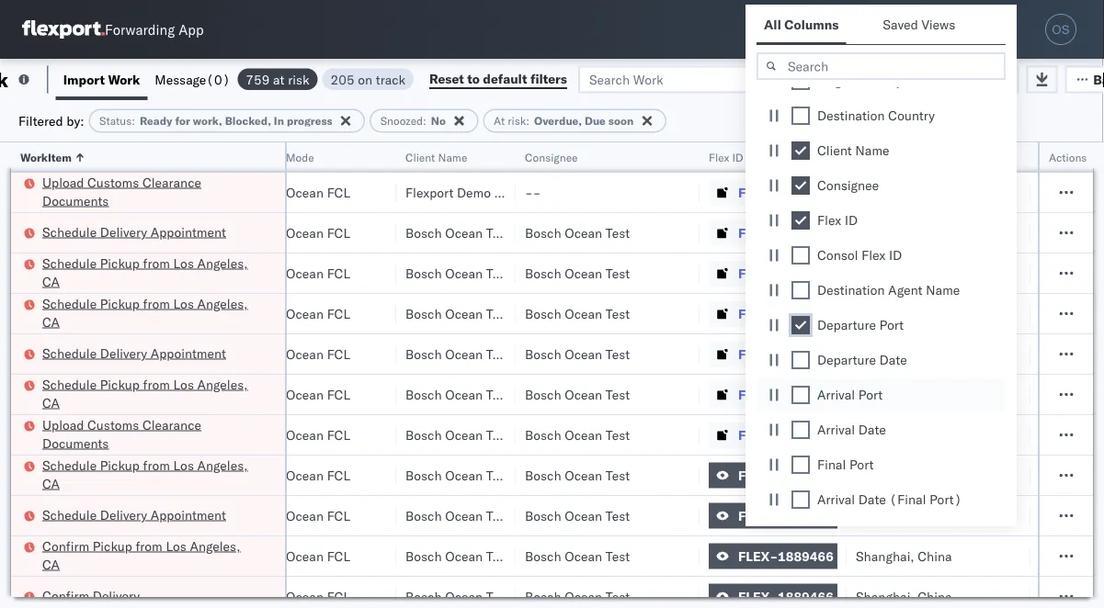 Task type: vqa. For each thing, say whether or not it's contained in the screenshot.
first PDT from the top of the page
no



Task type: locate. For each thing, give the bounding box(es) containing it.
1 vertical spatial destination
[[818, 282, 885, 298]]

date for departure date
[[880, 352, 907, 368]]

1 horizontal spatial id
[[845, 212, 858, 229]]

(final
[[890, 492, 926, 508]]

resize handle column header for flex id
[[825, 143, 847, 609]]

1 resize handle column header from the left
[[190, 143, 212, 609]]

1 vertical spatial 14,
[[145, 508, 165, 524]]

name down destination country
[[856, 143, 890, 159]]

0 vertical spatial flex id
[[709, 150, 744, 164]]

confirm for confirm delivery
[[42, 588, 89, 604]]

delivery for 2nd schedule delivery appointment link from the top
[[100, 345, 147, 361]]

ca for 2nd schedule pickup from los angeles, ca link from the top of the page
[[42, 314, 60, 330]]

confirm for confirm pickup from los angeles, ca
[[42, 538, 89, 555]]

flexport demo consignee
[[406, 184, 556, 200]]

resize handle column header for mode
[[374, 143, 396, 609]]

None checkbox
[[792, 142, 810, 160], [792, 177, 810, 195], [792, 212, 810, 230], [792, 281, 810, 300], [792, 316, 810, 335], [792, 351, 810, 370], [792, 142, 810, 160], [792, 177, 810, 195], [792, 212, 810, 230], [792, 281, 810, 300], [792, 316, 810, 335], [792, 351, 810, 370]]

1889466
[[778, 468, 834, 484], [778, 508, 834, 524], [778, 549, 834, 565], [778, 589, 834, 605]]

1 vertical spatial clearance
[[142, 417, 201, 433]]

name down no
[[438, 150, 467, 164]]

0 vertical spatial flex
[[709, 150, 730, 164]]

upload customs clearance documents
[[42, 174, 201, 209], [42, 417, 201, 452]]

from
[[143, 255, 170, 271], [143, 296, 170, 312], [143, 377, 170, 393], [143, 457, 170, 474], [136, 538, 163, 555]]

country for origin country
[[856, 73, 903, 89]]

flex id up consol
[[818, 212, 858, 229]]

confirm pickup from los angeles, ca link
[[42, 537, 261, 574]]

0 vertical spatial schedule delivery appointment
[[42, 224, 226, 240]]

1 upload from the top
[[42, 174, 84, 190]]

schedule pickup from los angeles, ca link
[[42, 254, 261, 291], [42, 295, 261, 332], [42, 376, 261, 412], [42, 457, 261, 493]]

1 upload customs clearance documents link from the top
[[42, 173, 261, 210]]

ca for fourth schedule pickup from los angeles, ca link from the bottom
[[42, 274, 60, 290]]

1 documents from the top
[[42, 193, 109, 209]]

arrival up final at bottom right
[[818, 422, 855, 438]]

2 lhuu7894 from the top
[[1040, 508, 1104, 524]]

ready
[[140, 114, 172, 128]]

shenzhen, up consol flex id
[[856, 225, 918, 241]]

work,
[[193, 114, 222, 128]]

Search Shipments (/) text field
[[752, 16, 930, 43]]

5,
[[145, 225, 157, 241], [145, 265, 157, 281], [145, 306, 157, 322], [145, 346, 157, 362], [145, 387, 157, 403]]

12:59 am mst, dec 14, 2022
[[19, 468, 200, 484], [19, 508, 200, 524]]

1 clearance from the top
[[142, 174, 201, 190]]

schedule delivery appointment up confirm pickup from los angeles, ca
[[42, 507, 226, 523]]

upload customs clearance documents link
[[42, 173, 261, 210], [42, 416, 261, 453]]

china
[[918, 184, 952, 200], [921, 225, 955, 241], [921, 265, 955, 281], [921, 306, 955, 322], [921, 346, 955, 362], [921, 387, 955, 403], [921, 427, 955, 443], [918, 468, 952, 484], [918, 508, 952, 524], [918, 549, 952, 565], [918, 589, 952, 605]]

schedule delivery appointment for 2nd schedule delivery appointment link from the top
[[42, 345, 226, 361]]

id up destination agent name
[[889, 247, 902, 263]]

flex-1660288 button
[[709, 180, 838, 206], [709, 180, 838, 206]]

filtered by:
[[18, 113, 84, 129]]

3 ca from the top
[[42, 395, 60, 411]]

confirm delivery button
[[42, 587, 140, 607]]

client name up flexport
[[406, 150, 467, 164]]

pm
[[50, 549, 71, 565]]

1 12:59 am mst, dec 14, 2022 from the top
[[19, 468, 200, 484]]

documents left 9, on the bottom left of the page
[[42, 435, 109, 452]]

schedule pickup from los angeles, ca
[[42, 255, 248, 290], [42, 296, 248, 330], [42, 377, 248, 411], [42, 457, 248, 492]]

0 vertical spatial risk
[[288, 71, 309, 87]]

0 vertical spatial upload customs clearance documents link
[[42, 173, 261, 210]]

shenzhen, china
[[856, 225, 955, 241], [856, 265, 955, 281], [856, 306, 955, 322], [856, 346, 955, 362], [856, 387, 955, 403], [856, 427, 955, 443]]

1 vertical spatial upload customs clearance documents link
[[42, 416, 261, 453]]

confirm inside confirm pickup from los angeles, ca
[[42, 538, 89, 555]]

1 vertical spatial schedule delivery appointment button
[[42, 344, 226, 365]]

shenzhen, down destination agent name
[[856, 306, 918, 322]]

1 horizontal spatial :
[[423, 114, 427, 128]]

4 schedule pickup from los angeles, ca from the top
[[42, 457, 248, 492]]

0 vertical spatial confirm
[[42, 538, 89, 555]]

flex-1846748 button
[[709, 220, 838, 246], [709, 220, 838, 246], [709, 261, 838, 286], [709, 261, 838, 286], [709, 301, 838, 327], [709, 301, 838, 327], [709, 342, 838, 367], [709, 342, 838, 367], [709, 382, 838, 408], [709, 382, 838, 408], [709, 423, 838, 448], [709, 423, 838, 448]]

saved views
[[883, 17, 956, 33]]

consignee
[[525, 150, 578, 164], [818, 177, 879, 194], [494, 184, 556, 200]]

2 resize handle column header from the left
[[255, 143, 277, 609]]

2 schedule delivery appointment link from the top
[[42, 344, 226, 363]]

appointment down 19,
[[151, 224, 226, 240]]

2 shenzhen, from the top
[[856, 265, 918, 281]]

shenzhen, up final port
[[856, 427, 918, 443]]

1 vertical spatial upload customs clearance documents button
[[42, 416, 261, 455]]

1 vertical spatial arrival
[[818, 422, 855, 438]]

2 schedule pickup from los angeles, ca from the top
[[42, 296, 248, 330]]

1 vertical spatial flex
[[818, 212, 842, 229]]

6 schedule from the top
[[42, 457, 97, 474]]

0 vertical spatial appointment
[[151, 224, 226, 240]]

from for 3rd schedule pickup from los angeles, ca link from the top of the page
[[143, 377, 170, 393]]

resize handle column header for deadline
[[190, 143, 212, 609]]

0 vertical spatial upload
[[42, 174, 84, 190]]

flex right consol
[[862, 247, 886, 263]]

client name down destination country
[[818, 143, 890, 159]]

departure down destination country
[[856, 150, 907, 164]]

0 vertical spatial arrival
[[818, 387, 855, 403]]

1 confirm from the top
[[42, 538, 89, 555]]

schedule delivery appointment up 9, on the bottom left of the page
[[42, 345, 226, 361]]

6 shenzhen, from the top
[[856, 427, 918, 443]]

4 schedule pickup from los angeles, ca button from the top
[[42, 457, 261, 495]]

departure inside departure port "button"
[[856, 150, 907, 164]]

5 resize handle column header from the left
[[494, 143, 516, 609]]

country up destination country
[[856, 73, 903, 89]]

2 vertical spatial appointment
[[151, 507, 226, 523]]

for
[[175, 114, 190, 128]]

client name
[[818, 143, 890, 159], [406, 150, 467, 164]]

1 schedule pickup from los angeles, ca from the top
[[42, 255, 248, 290]]

angeles,
[[197, 255, 248, 271], [197, 296, 248, 312], [197, 377, 248, 393], [197, 457, 248, 474], [190, 538, 240, 555]]

1 flex-1846748 from the top
[[738, 225, 834, 241]]

workitem
[[20, 150, 72, 164]]

pickup for fourth schedule pickup from los angeles, ca link from the bottom
[[100, 255, 140, 271]]

upload for 2nd "upload customs clearance documents" button from the bottom of the page
[[42, 174, 84, 190]]

0 vertical spatial customs
[[87, 174, 139, 190]]

1 1846748 from the top
[[778, 225, 834, 241]]

0 horizontal spatial :
[[132, 114, 135, 128]]

shenzhen, up arrival port
[[856, 346, 918, 362]]

0 horizontal spatial id
[[732, 150, 744, 164]]

mst,
[[83, 427, 114, 443], [83, 468, 114, 484], [83, 508, 114, 524], [74, 549, 105, 565], [75, 589, 106, 605]]

2 horizontal spatial id
[[889, 247, 902, 263]]

mst, down 12:00 am mst, nov 9, 2022
[[83, 468, 114, 484]]

schedule
[[42, 224, 97, 240], [42, 255, 97, 271], [42, 296, 97, 312], [42, 345, 97, 361], [42, 377, 97, 393], [42, 457, 97, 474], [42, 507, 97, 523]]

all
[[764, 17, 782, 33]]

schedule delivery appointment
[[42, 224, 226, 240], [42, 345, 226, 361], [42, 507, 226, 523]]

port inside "button"
[[909, 150, 930, 164]]

7 fcl from the top
[[327, 427, 350, 443]]

8 flex- from the top
[[738, 468, 778, 484]]

7 resize handle column header from the left
[[825, 143, 847, 609]]

14,
[[145, 468, 165, 484], [145, 508, 165, 524]]

client up 1660288
[[818, 143, 852, 159]]

clearance
[[142, 174, 201, 190], [142, 417, 201, 433]]

date for arrival date
[[859, 422, 886, 438]]

id up flex-1660288
[[732, 150, 744, 164]]

client up flexport
[[406, 150, 435, 164]]

0 horizontal spatial risk
[[288, 71, 309, 87]]

0 horizontal spatial flex id
[[709, 150, 744, 164]]

9 flex- from the top
[[738, 508, 778, 524]]

2 horizontal spatial flex
[[862, 247, 886, 263]]

1 vertical spatial 12:59 am mst, dec 14, 2022
[[19, 508, 200, 524]]

port down destination country
[[909, 150, 930, 164]]

flex-1846748
[[738, 225, 834, 241], [738, 265, 834, 281], [738, 306, 834, 322], [738, 346, 834, 362], [738, 387, 834, 403], [738, 427, 834, 443]]

7 schedule from the top
[[42, 507, 97, 523]]

0 vertical spatial upload customs clearance documents
[[42, 174, 201, 209]]

:
[[132, 114, 135, 128], [423, 114, 427, 128], [526, 114, 530, 128]]

1 vertical spatial schedule delivery appointment link
[[42, 344, 226, 363]]

2 12:59 am mdt, nov 5, 2022 from the top
[[19, 265, 192, 281]]

country down file exception
[[888, 108, 935, 124]]

schedule for 2nd schedule pickup from los angeles, ca link from the top of the page
[[42, 296, 97, 312]]

ca inside confirm pickup from los angeles, ca
[[42, 557, 60, 573]]

1 horizontal spatial client name
[[818, 143, 890, 159]]

angeles, inside confirm pickup from los angeles, ca
[[190, 538, 240, 555]]

2 schedule from the top
[[42, 255, 97, 271]]

1 appointment from the top
[[151, 224, 226, 240]]

4 1846748 from the top
[[778, 346, 834, 362]]

at risk : overdue, due soon
[[494, 114, 634, 128]]

pickup
[[100, 255, 140, 271], [100, 296, 140, 312], [100, 377, 140, 393], [100, 457, 140, 474], [93, 538, 132, 555]]

destination
[[818, 108, 885, 124], [818, 282, 885, 298]]

0 vertical spatial upload customs clearance documents button
[[42, 173, 261, 212]]

shanghai, china
[[856, 184, 952, 200], [856, 468, 952, 484], [856, 508, 952, 524], [856, 549, 952, 565], [856, 589, 952, 605]]

4 schedule from the top
[[42, 345, 97, 361]]

schedule pickup from los angeles, ca button
[[42, 254, 261, 293], [42, 295, 261, 333], [42, 376, 261, 414], [42, 457, 261, 495]]

0 vertical spatial date
[[880, 352, 907, 368]]

fcl
[[327, 184, 350, 200], [327, 225, 350, 241], [327, 265, 350, 281], [327, 306, 350, 322], [327, 346, 350, 362], [327, 387, 350, 403], [327, 427, 350, 443], [327, 468, 350, 484], [327, 508, 350, 524], [327, 549, 350, 565], [327, 589, 350, 605]]

resize handle column header
[[190, 143, 212, 609], [255, 143, 277, 609], [263, 143, 285, 609], [374, 143, 396, 609], [494, 143, 516, 609], [678, 143, 700, 609], [825, 143, 847, 609], [1009, 143, 1031, 609], [1071, 143, 1093, 609]]

flex id up flex-1660288
[[709, 150, 744, 164]]

1 vertical spatial date
[[859, 422, 886, 438]]

forwarding app link
[[22, 20, 204, 39]]

0 horizontal spatial client
[[406, 150, 435, 164]]

to
[[467, 71, 480, 87]]

4 resize handle column header from the left
[[374, 143, 396, 609]]

2 flex-1889466 from the top
[[738, 508, 834, 524]]

dec left 23,
[[108, 549, 132, 565]]

consignee inside button
[[525, 150, 578, 164]]

shenzhen,
[[856, 225, 918, 241], [856, 265, 918, 281], [856, 306, 918, 322], [856, 346, 918, 362], [856, 387, 918, 403], [856, 427, 918, 443]]

schedule delivery appointment button up 9, on the bottom left of the page
[[42, 344, 226, 365]]

11 flex- from the top
[[738, 589, 778, 605]]

2 ca from the top
[[42, 314, 60, 330]]

2 vertical spatial schedule delivery appointment link
[[42, 506, 226, 525]]

arrival up arrival date
[[818, 387, 855, 403]]

4 ocean fcl from the top
[[286, 306, 350, 322]]

flex-1889466 button
[[709, 463, 838, 489], [709, 463, 838, 489], [709, 503, 838, 529], [709, 503, 838, 529], [709, 544, 838, 570], [709, 544, 838, 570], [709, 584, 838, 609], [709, 584, 838, 609]]

bosch
[[406, 225, 442, 241], [525, 225, 561, 241], [406, 265, 442, 281], [525, 265, 561, 281], [406, 306, 442, 322], [525, 306, 561, 322], [406, 346, 442, 362], [525, 346, 561, 362], [406, 387, 442, 403], [525, 387, 561, 403], [406, 427, 442, 443], [525, 427, 561, 443], [406, 468, 442, 484], [525, 468, 561, 484], [406, 508, 442, 524], [525, 508, 561, 524], [406, 549, 442, 565], [525, 549, 561, 565], [406, 589, 442, 605], [525, 589, 561, 605]]

2 vertical spatial arrival
[[818, 492, 855, 508]]

1 vertical spatial country
[[888, 108, 935, 124]]

None checkbox
[[792, 72, 810, 90], [792, 107, 810, 125], [792, 246, 810, 265], [792, 386, 810, 405], [792, 421, 810, 440], [792, 456, 810, 475], [792, 491, 810, 509], [792, 72, 810, 90], [792, 107, 810, 125], [792, 246, 810, 265], [792, 386, 810, 405], [792, 421, 810, 440], [792, 456, 810, 475], [792, 491, 810, 509]]

14, down 9, on the bottom left of the page
[[145, 468, 165, 484]]

upload down workitem
[[42, 174, 84, 190]]

12:59 am mst, dec 14, 2022 up 5:00 pm mst, dec 23, 2022
[[19, 508, 200, 524]]

0 vertical spatial documents
[[42, 193, 109, 209]]

appointment up confirm pickup from los angeles, ca link
[[151, 507, 226, 523]]

4 flex- from the top
[[738, 306, 778, 322]]

3 arrival from the top
[[818, 492, 855, 508]]

id up consol flex id
[[845, 212, 858, 229]]

0 vertical spatial id
[[732, 150, 744, 164]]

upload
[[42, 174, 84, 190], [42, 417, 84, 433]]

0 vertical spatial departure
[[856, 150, 907, 164]]

schedule delivery appointment link up confirm pickup from los angeles, ca
[[42, 506, 226, 525]]

customs left 9, on the bottom left of the page
[[87, 417, 139, 433]]

appointment up 9, on the bottom left of the page
[[151, 345, 226, 361]]

upload left 9, on the bottom left of the page
[[42, 417, 84, 433]]

2 flex- from the top
[[738, 225, 778, 241]]

schedule delivery appointment link down the aug
[[42, 223, 226, 241]]

flex id inside button
[[709, 150, 744, 164]]

0 vertical spatial schedule delivery appointment link
[[42, 223, 226, 241]]

1 shenzhen, china from the top
[[856, 225, 955, 241]]

1 vertical spatial upload customs clearance documents
[[42, 417, 201, 452]]

ca for 3rd schedule pickup from los angeles, ca link from the top of the page
[[42, 395, 60, 411]]

schedule pickup from los angeles, ca for fourth schedule pickup from los angeles, ca link from the bottom
[[42, 255, 248, 290]]

dec left 24,
[[109, 589, 133, 605]]

from inside confirm pickup from los angeles, ca
[[136, 538, 163, 555]]

3 lhuu7894 from the top
[[1040, 548, 1104, 564]]

date left "(final"
[[859, 492, 886, 508]]

6 resize handle column header from the left
[[678, 143, 700, 609]]

1 vertical spatial upload
[[42, 417, 84, 433]]

upload for 2nd "upload customs clearance documents" button from the top of the page
[[42, 417, 84, 433]]

confirm delivery link
[[42, 587, 140, 606]]

2022
[[161, 184, 193, 200], [160, 225, 192, 241], [160, 265, 192, 281], [160, 306, 192, 322], [160, 346, 192, 362], [160, 387, 192, 403], [160, 427, 191, 443], [168, 468, 200, 484], [168, 508, 200, 524], [159, 549, 191, 565], [160, 589, 192, 605]]

4 5, from the top
[[145, 346, 157, 362]]

0 horizontal spatial flex
[[709, 150, 730, 164]]

1 vertical spatial documents
[[42, 435, 109, 452]]

from for fourth schedule pickup from los angeles, ca link from the bottom
[[143, 255, 170, 271]]

arrival down final at bottom right
[[818, 492, 855, 508]]

ocean
[[286, 184, 324, 200], [286, 225, 324, 241], [445, 225, 483, 241], [565, 225, 603, 241], [286, 265, 324, 281], [445, 265, 483, 281], [565, 265, 603, 281], [286, 306, 324, 322], [445, 306, 483, 322], [565, 306, 603, 322], [286, 346, 324, 362], [445, 346, 483, 362], [565, 346, 603, 362], [286, 387, 324, 403], [445, 387, 483, 403], [565, 387, 603, 403], [286, 427, 324, 443], [445, 427, 483, 443], [565, 427, 603, 443], [286, 468, 324, 484], [445, 468, 483, 484], [565, 468, 603, 484], [286, 508, 324, 524], [445, 508, 483, 524], [565, 508, 603, 524], [286, 549, 324, 565], [445, 549, 483, 565], [565, 549, 603, 565], [286, 589, 324, 605], [445, 589, 483, 605], [565, 589, 603, 605]]

0 vertical spatial 12:59 am mst, dec 14, 2022
[[19, 468, 200, 484]]

flex down 'search work' text field
[[709, 150, 730, 164]]

shenzhen, up destination agent name
[[856, 265, 918, 281]]

1 shenzhen, from the top
[[856, 225, 918, 241]]

2 flex-1846748 from the top
[[738, 265, 834, 281]]

3 schedule delivery appointment button from the top
[[42, 506, 226, 526]]

delivery for first schedule delivery appointment link from the bottom
[[100, 507, 147, 523]]

departure port up departure date
[[818, 317, 904, 333]]

2 vertical spatial schedule delivery appointment button
[[42, 506, 226, 526]]

5 ocean fcl from the top
[[286, 346, 350, 362]]

1 vertical spatial schedule delivery appointment
[[42, 345, 226, 361]]

1 vertical spatial id
[[845, 212, 858, 229]]

country for destination country
[[888, 108, 935, 124]]

3 1889466 from the top
[[778, 549, 834, 565]]

2 vertical spatial flex
[[862, 247, 886, 263]]

destination down consol flex id
[[818, 282, 885, 298]]

1:00
[[19, 184, 47, 200]]

shenzhen, down departure date
[[856, 387, 918, 403]]

2 destination from the top
[[818, 282, 885, 298]]

schedule pickup from los angeles, ca for fourth schedule pickup from los angeles, ca link from the top of the page
[[42, 457, 248, 492]]

2 horizontal spatial :
[[526, 114, 530, 128]]

arrival date
[[818, 422, 886, 438]]

at
[[273, 71, 285, 87]]

angeles, for fourth schedule pickup from los angeles, ca link from the top of the page
[[197, 457, 248, 474]]

demo
[[457, 184, 491, 200]]

7 ocean fcl from the top
[[286, 427, 350, 443]]

0 vertical spatial clearance
[[142, 174, 201, 190]]

documents left the aug
[[42, 193, 109, 209]]

ba button
[[1065, 66, 1104, 93]]

name right agent
[[926, 282, 960, 298]]

date down arrival port
[[859, 422, 886, 438]]

5 flex-1846748 from the top
[[738, 387, 834, 403]]

5 flex- from the top
[[738, 346, 778, 362]]

ca for fourth schedule pickup from los angeles, ca link from the top of the page
[[42, 476, 60, 492]]

flex
[[709, 150, 730, 164], [818, 212, 842, 229], [862, 247, 886, 263]]

from for confirm pickup from los angeles, ca link
[[136, 538, 163, 555]]

1 14, from the top
[[145, 468, 165, 484]]

file exception button
[[854, 66, 981, 93], [854, 66, 981, 93]]

19,
[[138, 184, 158, 200]]

2 appointment from the top
[[151, 345, 226, 361]]

0 horizontal spatial client name
[[406, 150, 467, 164]]

0 vertical spatial country
[[856, 73, 903, 89]]

4 shanghai, china from the top
[[856, 549, 952, 565]]

container
[[1040, 143, 1089, 157]]

Search Work text field
[[578, 66, 779, 93]]

1 ca from the top
[[42, 274, 60, 290]]

10 flex- from the top
[[738, 549, 778, 565]]

destination down origin country
[[818, 108, 885, 124]]

pickup for confirm pickup from los angeles, ca link
[[93, 538, 132, 555]]

client
[[818, 143, 852, 159], [406, 150, 435, 164]]

1 vertical spatial flex id
[[818, 212, 858, 229]]

test
[[486, 225, 511, 241], [606, 225, 630, 241], [486, 265, 511, 281], [606, 265, 630, 281], [486, 306, 511, 322], [606, 306, 630, 322], [486, 346, 511, 362], [606, 346, 630, 362], [486, 387, 511, 403], [606, 387, 630, 403], [486, 427, 511, 443], [606, 427, 630, 443], [486, 468, 511, 484], [606, 468, 630, 484], [486, 508, 511, 524], [606, 508, 630, 524], [486, 549, 511, 565], [606, 549, 630, 565], [486, 589, 511, 605], [606, 589, 630, 605]]

1 vertical spatial departure port
[[818, 317, 904, 333]]

5 shanghai, from the top
[[856, 589, 915, 605]]

schedule delivery appointment link up 9, on the bottom left of the page
[[42, 344, 226, 363]]

0 vertical spatial 14,
[[145, 468, 165, 484]]

2 vertical spatial schedule delivery appointment
[[42, 507, 226, 523]]

departure port down destination country
[[856, 150, 930, 164]]

: left no
[[423, 114, 427, 128]]

import work
[[63, 71, 140, 87]]

1 vertical spatial confirm
[[42, 588, 89, 604]]

0 vertical spatial departure port
[[856, 150, 930, 164]]

2 shanghai, china from the top
[[856, 468, 952, 484]]

customs down deadline button at the top left
[[87, 174, 139, 190]]

pickup inside confirm pickup from los angeles, ca
[[93, 538, 132, 555]]

date up arrival port
[[880, 352, 907, 368]]

schedule delivery appointment down the aug
[[42, 224, 226, 240]]

flex id
[[709, 150, 744, 164], [818, 212, 858, 229]]

filtered
[[18, 113, 63, 129]]

7:00 am mst, dec 24, 2022
[[19, 589, 192, 605]]

schedule delivery appointment for first schedule delivery appointment link from the bottom
[[42, 507, 226, 523]]

schedule delivery appointment for third schedule delivery appointment link from the bottom of the page
[[42, 224, 226, 240]]

0 vertical spatial destination
[[818, 108, 885, 124]]

1 horizontal spatial risk
[[508, 114, 526, 128]]

mdt,
[[75, 184, 107, 200], [83, 225, 115, 241], [83, 265, 115, 281], [83, 306, 115, 322], [83, 346, 115, 362], [83, 387, 115, 403]]

1 horizontal spatial flex
[[818, 212, 842, 229]]

12:00 am mst, nov 9, 2022
[[19, 427, 191, 443]]

message (0)
[[155, 71, 230, 87]]

14, up confirm pickup from los angeles, ca link
[[145, 508, 165, 524]]

3 1846748 from the top
[[778, 306, 834, 322]]

12:59 am mst, dec 14, 2022 down 12:00 am mst, nov 9, 2022
[[19, 468, 200, 484]]

: for snoozed
[[423, 114, 427, 128]]

: right at
[[526, 114, 530, 128]]

flex id button
[[700, 146, 829, 165]]

4 shenzhen, from the top
[[856, 346, 918, 362]]

2 upload from the top
[[42, 417, 84, 433]]

2 schedule pickup from los angeles, ca link from the top
[[42, 295, 261, 332]]

actions
[[1049, 150, 1087, 164]]

2 fcl from the top
[[327, 225, 350, 241]]

: left the ready
[[132, 114, 135, 128]]

delivery inside button
[[93, 588, 140, 604]]

0 horizontal spatial name
[[438, 150, 467, 164]]

date
[[880, 352, 907, 368], [859, 422, 886, 438], [859, 492, 886, 508]]

schedule delivery appointment button up confirm pickup from los angeles, ca
[[42, 506, 226, 526]]

schedule delivery appointment button down the aug
[[42, 223, 226, 243]]

9 resize handle column header from the left
[[1071, 143, 1093, 609]]

2 confirm from the top
[[42, 588, 89, 604]]

destination for destination country
[[818, 108, 885, 124]]

departure up arrival port
[[818, 352, 876, 368]]

4 1889466 from the top
[[778, 589, 834, 605]]

5 schedule from the top
[[42, 377, 97, 393]]

confirm
[[42, 538, 89, 555], [42, 588, 89, 604]]

1 vertical spatial customs
[[87, 417, 139, 433]]

0 vertical spatial schedule delivery appointment button
[[42, 223, 226, 243]]

in
[[274, 114, 284, 128]]

flex up consol
[[818, 212, 842, 229]]

flex-1660288
[[738, 184, 834, 200]]

departure up departure date
[[818, 317, 876, 333]]

1 vertical spatial appointment
[[151, 345, 226, 361]]

am
[[50, 184, 72, 200], [58, 225, 80, 241], [58, 265, 80, 281], [58, 306, 80, 322], [58, 346, 80, 362], [58, 387, 80, 403], [58, 427, 80, 443], [58, 468, 80, 484], [58, 508, 80, 524], [50, 589, 72, 605]]

angeles, for fourth schedule pickup from los angeles, ca link from the bottom
[[197, 255, 248, 271]]

schedule for 2nd schedule delivery appointment link from the top
[[42, 345, 97, 361]]

consignee down the overdue,
[[525, 150, 578, 164]]

schedule for 3rd schedule pickup from los angeles, ca link from the top of the page
[[42, 377, 97, 393]]

2 vertical spatial date
[[859, 492, 886, 508]]

departure port
[[856, 150, 930, 164], [818, 317, 904, 333]]

6 ceau7522 from the top
[[1040, 427, 1104, 443]]



Task type: describe. For each thing, give the bounding box(es) containing it.
1 schedule delivery appointment link from the top
[[42, 223, 226, 241]]

final port
[[818, 457, 874, 473]]

5 5, from the top
[[145, 387, 157, 403]]

3 flex-1846748 from the top
[[738, 306, 834, 322]]

port down departure date
[[859, 387, 883, 403]]

3 shenzhen, china from the top
[[856, 306, 955, 322]]

workitem button
[[11, 146, 267, 165]]

default
[[483, 71, 527, 87]]

confirm pickup from los angeles, ca
[[42, 538, 240, 573]]

client inside "button"
[[406, 150, 435, 164]]

date for arrival date (final port)
[[859, 492, 886, 508]]

track
[[376, 71, 406, 87]]

1 12:59 from the top
[[19, 225, 55, 241]]

3 ocean fcl from the top
[[286, 265, 350, 281]]

exception
[[908, 71, 969, 87]]

on
[[358, 71, 373, 87]]

progress
[[287, 114, 333, 128]]

8 resize handle column header from the left
[[1009, 143, 1031, 609]]

filters
[[530, 71, 567, 87]]

3 schedule pickup from los angeles, ca link from the top
[[42, 376, 261, 412]]

--
[[525, 184, 541, 200]]

overdue,
[[534, 114, 582, 128]]

pickup for fourth schedule pickup from los angeles, ca link from the top of the page
[[100, 457, 140, 474]]

os button
[[1040, 8, 1082, 51]]

departure date
[[818, 352, 907, 368]]

4 schedule pickup from los angeles, ca link from the top
[[42, 457, 261, 493]]

1 ocean fcl from the top
[[286, 184, 350, 200]]

departure port button
[[847, 146, 1012, 165]]

destination for destination agent name
[[818, 282, 885, 298]]

consol flex id
[[818, 247, 902, 263]]

container numbers
[[1040, 143, 1089, 172]]

6 shenzhen, china from the top
[[856, 427, 955, 443]]

port right final at bottom right
[[850, 457, 874, 473]]

from for fourth schedule pickup from los angeles, ca link from the top of the page
[[143, 457, 170, 474]]

5 1846748 from the top
[[778, 387, 834, 403]]

2 1889466 from the top
[[778, 508, 834, 524]]

flex inside button
[[709, 150, 730, 164]]

origin
[[818, 73, 853, 89]]

2 14, from the top
[[145, 508, 165, 524]]

1:00 am mdt, aug 19, 2022
[[19, 184, 193, 200]]

reset to default filters button
[[418, 66, 578, 93]]

6 12:59 from the top
[[19, 468, 55, 484]]

consignee button
[[516, 146, 681, 165]]

aug
[[110, 184, 135, 200]]

snoozed : no
[[380, 114, 446, 128]]

2 5, from the top
[[145, 265, 157, 281]]

ca for confirm pickup from los angeles, ca link
[[42, 557, 60, 573]]

2 - from the left
[[533, 184, 541, 200]]

2 clearance from the top
[[142, 417, 201, 433]]

3 flex-1889466 from the top
[[738, 549, 834, 565]]

5:00
[[19, 549, 47, 565]]

mst, up 5:00 pm mst, dec 23, 2022
[[83, 508, 114, 524]]

2 schedule delivery appointment button from the top
[[42, 344, 226, 365]]

resize handle column header for workitem
[[263, 143, 285, 609]]

1 vertical spatial departure
[[818, 317, 876, 333]]

1 horizontal spatial name
[[856, 143, 890, 159]]

9 ocean fcl from the top
[[286, 508, 350, 524]]

8 ocean fcl from the top
[[286, 468, 350, 484]]

schedule for first schedule delivery appointment link from the bottom
[[42, 507, 97, 523]]

snoozed
[[380, 114, 423, 128]]

origin country
[[818, 73, 903, 89]]

3 12:59 from the top
[[19, 306, 55, 322]]

11 ocean fcl from the top
[[286, 589, 350, 605]]

: for status
[[132, 114, 135, 128]]

1 5, from the top
[[145, 225, 157, 241]]

upload customs clearance documents link for 2nd "upload customs clearance documents" button from the top of the page
[[42, 416, 261, 453]]

by:
[[66, 113, 84, 129]]

12:00
[[19, 427, 55, 443]]

9,
[[144, 427, 156, 443]]

snooze
[[222, 150, 258, 164]]

from for 2nd schedule pickup from los angeles, ca link from the top of the page
[[143, 296, 170, 312]]

mode button
[[277, 146, 378, 165]]

saved views button
[[876, 8, 967, 44]]

205
[[331, 71, 355, 87]]

consol
[[818, 247, 858, 263]]

schedule pickup from los angeles, ca for 3rd schedule pickup from los angeles, ca link from the top of the page
[[42, 377, 248, 411]]

mst, right pm
[[74, 549, 105, 565]]

arrival for arrival port
[[818, 387, 855, 403]]

(0)
[[206, 71, 230, 87]]

3 12:59 am mdt, nov 5, 2022 from the top
[[19, 306, 192, 322]]

5 shenzhen, china from the top
[[856, 387, 955, 403]]

numbers
[[1040, 158, 1086, 172]]

4 shanghai, from the top
[[856, 549, 915, 565]]

24,
[[137, 589, 157, 605]]

3 schedule delivery appointment link from the top
[[42, 506, 226, 525]]

759
[[246, 71, 270, 87]]

blocked,
[[225, 114, 271, 128]]

1 - from the left
[[525, 184, 533, 200]]

4 fcl from the top
[[327, 306, 350, 322]]

5 ceau7522 from the top
[[1040, 386, 1104, 402]]

2 12:59 from the top
[[19, 265, 55, 281]]

all columns
[[764, 17, 839, 33]]

3 fcl from the top
[[327, 265, 350, 281]]

forwarding
[[105, 21, 175, 38]]

4 12:59 am mdt, nov 5, 2022 from the top
[[19, 346, 192, 362]]

arrival date (final port)
[[818, 492, 962, 508]]

status : ready for work, blocked, in progress
[[99, 114, 333, 128]]

6 flex-1846748 from the top
[[738, 427, 834, 443]]

all columns button
[[757, 8, 846, 44]]

4 ceau7522 from the top
[[1040, 346, 1104, 362]]

flexport. image
[[22, 20, 105, 39]]

due
[[585, 114, 606, 128]]

5 fcl from the top
[[327, 346, 350, 362]]

documents for 2nd "upload customs clearance documents" button from the top of the page
[[42, 435, 109, 452]]

3 5, from the top
[[145, 306, 157, 322]]

arrival for arrival date (final port)
[[818, 492, 855, 508]]

at
[[494, 114, 505, 128]]

7 12:59 from the top
[[19, 508, 55, 524]]

2 upload customs clearance documents button from the top
[[42, 416, 261, 455]]

1 ceau7522 from the top
[[1040, 224, 1104, 240]]

deadline button
[[10, 146, 194, 165]]

status
[[99, 114, 132, 128]]

ba
[[1094, 71, 1104, 87]]

1 upload customs clearance documents from the top
[[42, 174, 201, 209]]

3 ceau7522 from the top
[[1040, 305, 1104, 321]]

departure port inside "button"
[[856, 150, 930, 164]]

arrival port
[[818, 387, 883, 403]]

consignee up consol
[[818, 177, 879, 194]]

3 shenzhen, from the top
[[856, 306, 918, 322]]

file
[[883, 71, 905, 87]]

1 fcl from the top
[[327, 184, 350, 200]]

angeles, for confirm pickup from los angeles, ca link
[[190, 538, 240, 555]]

name inside "button"
[[438, 150, 467, 164]]

id inside button
[[732, 150, 744, 164]]

pickup for 3rd schedule pickup from los angeles, ca link from the top of the page
[[100, 377, 140, 393]]

1 1889466 from the top
[[778, 468, 834, 484]]

reset to default filters
[[430, 71, 567, 87]]

2 1846748 from the top
[[778, 265, 834, 281]]

2 vertical spatial departure
[[818, 352, 876, 368]]

2 upload customs clearance documents from the top
[[42, 417, 201, 452]]

6 fcl from the top
[[327, 387, 350, 403]]

759 at risk
[[246, 71, 309, 87]]

1 vertical spatial risk
[[508, 114, 526, 128]]

saved
[[883, 17, 918, 33]]

1 horizontal spatial flex id
[[818, 212, 858, 229]]

consignee right the demo
[[494, 184, 556, 200]]

forwarding app
[[105, 21, 204, 38]]

2 schedule pickup from los angeles, ca button from the top
[[42, 295, 261, 333]]

flexport
[[406, 184, 454, 200]]

angeles, for 3rd schedule pickup from los angeles, ca link from the top of the page
[[197, 377, 248, 393]]

1 horizontal spatial client
[[818, 143, 852, 159]]

port down destination agent name
[[880, 317, 904, 333]]

2 horizontal spatial name
[[926, 282, 960, 298]]

resize handle column header for consignee
[[678, 143, 700, 609]]

schedule for fourth schedule pickup from los angeles, ca link from the top of the page
[[42, 457, 97, 474]]

deadline
[[19, 150, 64, 164]]

schedule for fourth schedule pickup from los angeles, ca link from the bottom
[[42, 255, 97, 271]]

2 shenzhen, china from the top
[[856, 265, 955, 281]]

delivery for confirm delivery link
[[93, 588, 140, 604]]

1660288
[[778, 184, 834, 200]]

app
[[179, 21, 204, 38]]

4 12:59 from the top
[[19, 346, 55, 362]]

os
[[1052, 23, 1070, 36]]

4 flex-1846748 from the top
[[738, 346, 834, 362]]

file exception
[[883, 71, 969, 87]]

1 customs from the top
[[87, 174, 139, 190]]

client name inside "button"
[[406, 150, 467, 164]]

5 shenzhen, from the top
[[856, 387, 918, 403]]

pickup for 2nd schedule pickup from los angeles, ca link from the top of the page
[[100, 296, 140, 312]]

2 shanghai, from the top
[[856, 468, 915, 484]]

5 12:59 am mdt, nov 5, 2022 from the top
[[19, 387, 192, 403]]

4 shenzhen, china from the top
[[856, 346, 955, 362]]

final
[[818, 457, 846, 473]]

no
[[431, 114, 446, 128]]

3 shanghai, china from the top
[[856, 508, 952, 524]]

angeles, for 2nd schedule pickup from los angeles, ca link from the top of the page
[[197, 296, 248, 312]]

5:00 pm mst, dec 23, 2022
[[19, 549, 191, 565]]

4 flex-1889466 from the top
[[738, 589, 834, 605]]

arrival for arrival date
[[818, 422, 855, 438]]

work
[[108, 71, 140, 87]]

upload customs clearance documents link for 2nd "upload customs clearance documents" button from the bottom of the page
[[42, 173, 261, 210]]

schedule pickup from los angeles, ca for 2nd schedule pickup from los angeles, ca link from the top of the page
[[42, 296, 248, 330]]

columns
[[785, 17, 839, 33]]

dec up confirm pickup from los angeles, ca
[[117, 508, 141, 524]]

23,
[[136, 549, 156, 565]]

mode
[[286, 150, 314, 164]]

caiu79693
[[1040, 184, 1104, 200]]

3 : from the left
[[526, 114, 530, 128]]

8 fcl from the top
[[327, 468, 350, 484]]

views
[[922, 17, 956, 33]]

2 vertical spatial id
[[889, 247, 902, 263]]

1 schedule pickup from los angeles, ca link from the top
[[42, 254, 261, 291]]

resize handle column header for client name
[[494, 143, 516, 609]]

3 shanghai, from the top
[[856, 508, 915, 524]]

los inside confirm pickup from los angeles, ca
[[166, 538, 187, 555]]

10 ocean fcl from the top
[[286, 549, 350, 565]]

1 schedule pickup from los angeles, ca button from the top
[[42, 254, 261, 293]]

1 upload customs clearance documents button from the top
[[42, 173, 261, 212]]

dec down 12:00 am mst, nov 9, 2022
[[117, 468, 141, 484]]

5 shanghai, china from the top
[[856, 589, 952, 605]]

3 schedule pickup from los angeles, ca button from the top
[[42, 376, 261, 414]]

confirm delivery
[[42, 588, 140, 604]]

7 flex- from the top
[[738, 427, 778, 443]]

destination agent name
[[818, 282, 960, 298]]

2 12:59 am mst, dec 14, 2022 from the top
[[19, 508, 200, 524]]

schedule for third schedule delivery appointment link from the bottom of the page
[[42, 224, 97, 240]]

soon
[[609, 114, 634, 128]]

confirm pickup from los angeles, ca button
[[42, 537, 261, 576]]

Search text field
[[757, 52, 1006, 80]]

delivery for third schedule delivery appointment link from the bottom of the page
[[100, 224, 147, 240]]

4 lhuu7894 from the top
[[1040, 589, 1104, 605]]

mst, down 5:00 pm mst, dec 23, 2022
[[75, 589, 106, 605]]

6 flex- from the top
[[738, 387, 778, 403]]

documents for 2nd "upload customs clearance documents" button from the bottom of the page
[[42, 193, 109, 209]]

mst, left 9, on the bottom left of the page
[[83, 427, 114, 443]]

1 12:59 am mdt, nov 5, 2022 from the top
[[19, 225, 192, 241]]

2 customs from the top
[[87, 417, 139, 433]]



